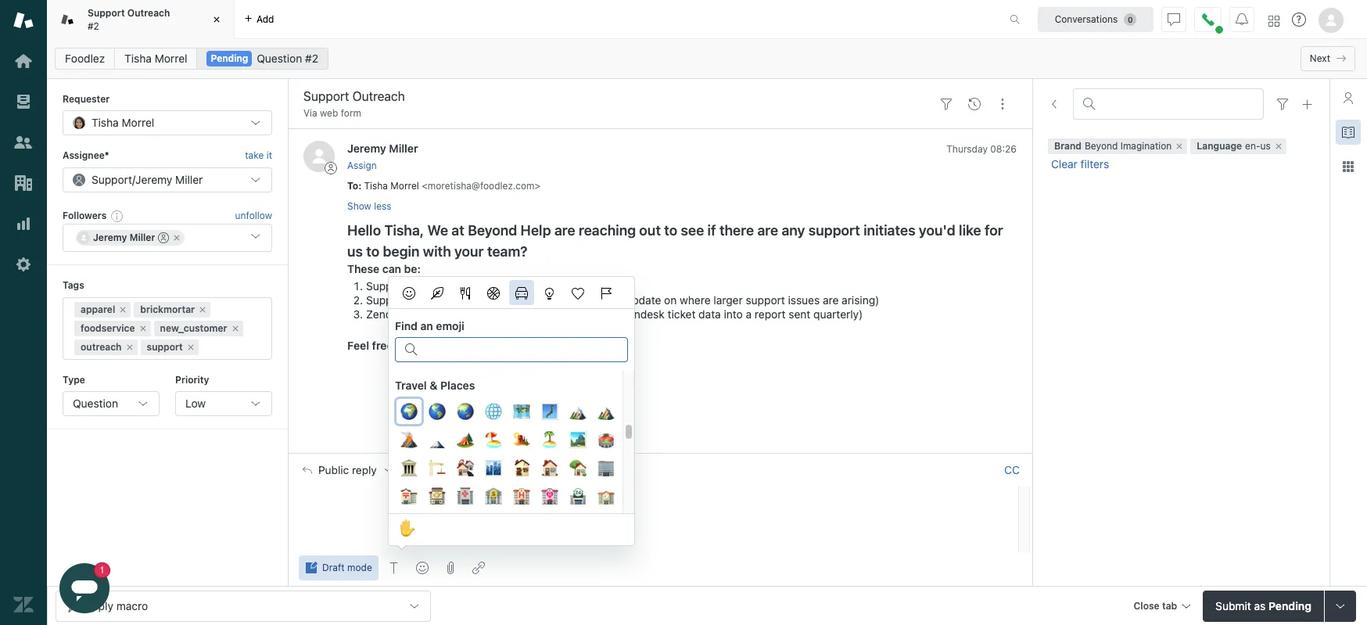 Task type: describe. For each thing, give the bounding box(es) containing it.
with
[[423, 243, 451, 260]]

avatar image
[[304, 141, 335, 172]]

travel
[[395, 379, 427, 392]]

free
[[372, 339, 393, 352]]

hello
[[347, 222, 381, 239]]

tags
[[63, 279, 84, 291]]

tickets)
[[550, 279, 588, 293]]

🏘️
[[457, 457, 474, 480]]

language
[[1197, 140, 1242, 152]]

form
[[341, 107, 361, 119]]

🌍️
[[401, 401, 418, 423]]

jeremy
[[347, 142, 386, 155]]

⛰️ 🌋️
[[401, 401, 615, 451]]

on
[[664, 293, 677, 307]]

analysis
[[413, 307, 454, 321]]

any
[[782, 222, 805, 239]]

08:26
[[991, 143, 1017, 155]]

(to
[[444, 279, 461, 293]]

#2
[[88, 20, 99, 32]]

begin
[[383, 243, 420, 260]]

be:
[[404, 262, 421, 275]]

to up the these
[[366, 243, 380, 260]]

get help image
[[1292, 13, 1306, 27]]

0 horizontal spatial the
[[534, 293, 550, 307]]

🏪️
[[569, 485, 587, 508]]

type
[[63, 374, 85, 385]]

show less button
[[347, 199, 392, 214]]

zendesk image
[[13, 594, 34, 615]]

🏛️
[[401, 457, 418, 480]]

initiates
[[864, 222, 916, 239]]

if
[[708, 222, 716, 239]]

feel
[[347, 339, 369, 352]]

via web form
[[304, 107, 361, 119]]

foodlez link
[[55, 48, 115, 70]]

these
[[347, 262, 380, 275]]

jeremy miller assign
[[347, 142, 418, 171]]

views image
[[13, 92, 34, 112]]

at
[[452, 222, 464, 239]]

events image
[[968, 98, 981, 110]]

Thursday 08:26 text field
[[947, 143, 1017, 155]]

0 horizontal spatial are
[[554, 222, 575, 239]]

take
[[245, 150, 264, 161]]

1 vertical spatial morrel
[[391, 180, 419, 191]]

brand
[[1054, 140, 1082, 152]]

reporting image
[[13, 214, 34, 234]]

🌐️
[[485, 401, 502, 423]]

emoji
[[436, 319, 464, 332]]

ticket
[[668, 307, 696, 321]]

1 vertical spatial tisha morrel
[[454, 464, 512, 476]]

1 horizontal spatial can
[[523, 307, 541, 321]]

low button
[[175, 391, 272, 416]]

mode
[[347, 562, 372, 573]]

we
[[427, 222, 448, 239]]

hello tisha, we at beyond help are reaching out to see if there are any support initiates you'd like for us to begin with your team? these can be: support forms (to help standardize tickets) support syncs (w/ leadership or the entire team to update on where larger support issues are arising) zendesk analysis reports (we can summarize the zendesk ticket data into a report sent quarterly)
[[347, 222, 1003, 321]]

next button
[[1301, 46, 1356, 71]]

🏤️
[[429, 485, 446, 508]]

draft mode button
[[299, 555, 378, 580]]

en-
[[1245, 140, 1261, 152]]

low
[[185, 397, 206, 410]]

🏩️
[[541, 485, 559, 508]]

close image
[[209, 12, 224, 27]]

outreach
[[127, 7, 170, 19]]

submit
[[1216, 599, 1251, 612]]

🏫️
[[598, 485, 615, 508]]

take it
[[245, 150, 272, 161]]

syncs
[[410, 293, 440, 307]]

✋
[[399, 517, 416, 540]]

pending link
[[197, 48, 329, 70]]

0 horizontal spatial can
[[382, 262, 401, 275]]

sent
[[789, 307, 811, 321]]

🏢️ 🏣️
[[401, 457, 615, 508]]

🏠️
[[541, 457, 559, 480]]

think!
[[526, 339, 556, 352]]

jeremy miller link
[[347, 142, 418, 155]]

🏕️
[[457, 429, 474, 451]]

next
[[1310, 52, 1331, 64]]

larger
[[714, 293, 743, 307]]

tisha morrel inside secondary element
[[125, 52, 187, 65]]

🏟️
[[598, 429, 615, 451]]

get started image
[[13, 51, 34, 71]]

draft mode
[[322, 562, 372, 573]]

question
[[73, 397, 118, 410]]

see
[[681, 222, 704, 239]]

🏔️
[[569, 401, 587, 423]]

Public reply composer Draft mode text field
[[296, 487, 1014, 520]]

2 vertical spatial support
[[366, 293, 407, 307]]

🏨️
[[513, 485, 530, 508]]

us inside hello tisha, we at beyond help are reaching out to see if there are any support initiates you'd like for us to begin with your team? these can be: support forms (to help standardize tickets) support syncs (w/ leadership or the entire team to update on where larger support issues are arising) zendesk analysis reports (we can summarize the zendesk ticket data into a report sent quarterly)
[[347, 243, 363, 260]]

knowledge image
[[1342, 126, 1355, 138]]

to for to
[[414, 463, 426, 477]]

format text image
[[388, 562, 400, 574]]

moretisha@foodlez.com image
[[439, 464, 451, 477]]

2 horizontal spatial are
[[823, 293, 839, 307]]

support inside support outreach #2
[[88, 7, 125, 19]]

assignee*
[[63, 150, 109, 161]]

zendesk support image
[[13, 10, 34, 31]]

reports
[[457, 307, 497, 321]]

remove image for imagination
[[1175, 142, 1185, 151]]

unfollow button
[[235, 209, 272, 223]]

🏞️
[[569, 429, 587, 451]]

to for to : tisha morrel <moretisha@foodlez.com>
[[347, 180, 358, 191]]

🏗️
[[429, 457, 446, 480]]

main element
[[0, 0, 47, 625]]

🏥️
[[457, 485, 474, 508]]

entire
[[553, 293, 582, 307]]

🏦️
[[485, 485, 502, 508]]



Task type: locate. For each thing, give the bounding box(es) containing it.
remove image for us
[[1274, 142, 1284, 151]]

apps image
[[1342, 160, 1355, 173]]

1 vertical spatial support
[[366, 279, 407, 293]]

1 zendesk from the left
[[366, 307, 410, 321]]

standardize
[[488, 279, 547, 293]]

are up quarterly)
[[823, 293, 839, 307]]

1 horizontal spatial tisha
[[364, 180, 388, 191]]

2 vertical spatial tisha
[[454, 464, 479, 476]]

remove image right imagination
[[1175, 142, 1185, 151]]

beyond inside hello tisha, we at beyond help are reaching out to see if there are any support initiates you'd like for us to begin with your team? these can be: support forms (to help standardize tickets) support syncs (w/ leadership or the entire team to update on where larger support issues are arising) zendesk analysis reports (we can summarize the zendesk ticket data into a report sent quarterly)
[[468, 222, 517, 239]]

0 vertical spatial support
[[809, 222, 860, 239]]

Subject field
[[300, 87, 929, 106]]

brand beyond imagination
[[1054, 140, 1172, 152]]

0 horizontal spatial zendesk
[[366, 307, 410, 321]]

0 vertical spatial can
[[382, 262, 401, 275]]

0 horizontal spatial pending
[[211, 52, 248, 64]]

🏢️
[[598, 457, 615, 480]]

🏜️
[[513, 429, 530, 451]]

zendesk products image
[[1269, 15, 1280, 26]]

places
[[440, 379, 475, 392]]

🗻️
[[429, 429, 446, 451]]

2 horizontal spatial tisha
[[454, 464, 479, 476]]

0 horizontal spatial remove image
[[1175, 142, 1185, 151]]

less
[[374, 200, 392, 212]]

you
[[504, 339, 523, 352]]

find
[[395, 319, 418, 332]]

draft
[[322, 562, 345, 573]]

tisha
[[125, 52, 152, 65], [364, 180, 388, 191], [454, 464, 479, 476]]

are
[[554, 222, 575, 239], [757, 222, 778, 239], [823, 293, 839, 307]]

morrel left 🏚️
[[482, 464, 512, 476]]

support up the find
[[366, 293, 407, 307]]

admin image
[[13, 254, 34, 275]]

0 horizontal spatial to
[[347, 180, 358, 191]]

language en-us
[[1197, 140, 1271, 152]]

tisha morrel up 🏦️
[[454, 464, 512, 476]]

🌏️
[[457, 401, 474, 423]]

morrel inside secondary element
[[155, 52, 187, 65]]

know
[[445, 339, 473, 352]]

2 remove image from the left
[[1274, 142, 1284, 151]]

your
[[455, 243, 484, 260]]

1 vertical spatial can
[[523, 307, 541, 321]]

remove image
[[1175, 142, 1185, 151], [1274, 142, 1284, 151]]

help
[[463, 279, 485, 293]]

thursday 08:26
[[947, 143, 1017, 155]]

foodlez
[[65, 52, 105, 65]]

travel & places
[[395, 379, 475, 392]]

to left let
[[396, 339, 407, 352]]

to right team
[[613, 293, 623, 307]]

clear
[[1051, 157, 1078, 171]]

filters
[[1081, 157, 1109, 171]]

tab
[[47, 0, 235, 39]]

are left any on the right top of the page
[[757, 222, 778, 239]]

🏡️
[[569, 457, 587, 480]]

pending inside secondary element
[[211, 52, 248, 64]]

1 horizontal spatial us
[[1261, 140, 1271, 152]]

can down or
[[523, 307, 541, 321]]

a
[[746, 307, 752, 321]]

1 horizontal spatial are
[[757, 222, 778, 239]]

clear filters link
[[1048, 157, 1112, 172]]

🏣️
[[401, 485, 418, 508]]

0 vertical spatial tisha
[[125, 52, 152, 65]]

0 vertical spatial support
[[88, 7, 125, 19]]

can down begin
[[382, 262, 401, 275]]

2 vertical spatial morrel
[[482, 464, 512, 476]]

Find an emoji field
[[424, 338, 618, 358]]

show less
[[347, 200, 392, 212]]

1 vertical spatial the
[[602, 307, 618, 321]]

as
[[1254, 599, 1266, 612]]

to right out
[[664, 222, 678, 239]]

beyond up team?
[[468, 222, 517, 239]]

to left 🏗️
[[414, 463, 426, 477]]

into
[[724, 307, 743, 321]]

tisha right moretisha@foodlez.com icon
[[454, 464, 479, 476]]

morrel
[[155, 52, 187, 65], [391, 180, 419, 191], [482, 464, 512, 476]]

like
[[959, 222, 981, 239]]

conversations button
[[1038, 7, 1154, 32]]

summarize
[[544, 307, 599, 321]]

submit as pending
[[1216, 599, 1312, 612]]

insert emojis image
[[416, 562, 428, 574]]

web
[[320, 107, 338, 119]]

the
[[534, 293, 550, 307], [602, 307, 618, 321]]

0 vertical spatial morrel
[[155, 52, 187, 65]]

thursday
[[947, 143, 988, 155]]

(w/
[[443, 293, 459, 307]]

support
[[809, 222, 860, 239], [746, 293, 785, 307]]

✋ button
[[395, 515, 420, 544]]

🏝️
[[541, 429, 559, 451]]

support right any on the right top of the page
[[809, 222, 860, 239]]

1 vertical spatial pending
[[1269, 599, 1312, 612]]

0 vertical spatial the
[[534, 293, 550, 307]]

remove image right en- at the right of page
[[1274, 142, 1284, 151]]

feel free to let me know what you think! 😁️
[[347, 339, 573, 352]]

support
[[88, 7, 125, 19], [366, 279, 407, 293], [366, 293, 407, 307]]

🏟️ 🏛️
[[401, 429, 615, 480]]

unfollow
[[235, 210, 272, 221]]

tabs tab list
[[47, 0, 993, 39]]

1 horizontal spatial support
[[809, 222, 860, 239]]

miller
[[389, 142, 418, 155]]

us right the "language"
[[1261, 140, 1271, 152]]

0 vertical spatial us
[[1261, 140, 1271, 152]]

tisha inside secondary element
[[125, 52, 152, 65]]

us
[[1261, 140, 1271, 152], [347, 243, 363, 260]]

0 horizontal spatial tisha morrel
[[125, 52, 187, 65]]

zendesk up free
[[366, 307, 410, 321]]

where
[[680, 293, 711, 307]]

quarterly)
[[814, 307, 863, 321]]

you'd
[[919, 222, 956, 239]]

question button
[[63, 391, 160, 416]]

2 horizontal spatial morrel
[[482, 464, 512, 476]]

secondary element
[[47, 43, 1367, 74]]

1 vertical spatial us
[[347, 243, 363, 260]]

cc button
[[1004, 463, 1020, 478]]

organizations image
[[13, 173, 34, 193]]

tisha morrel link
[[114, 48, 197, 70]]

add attachment image
[[444, 562, 457, 574]]

1 horizontal spatial tisha morrel
[[454, 464, 512, 476]]

1 horizontal spatial zendesk
[[621, 307, 665, 321]]

1 horizontal spatial to
[[414, 463, 426, 477]]

me
[[426, 339, 442, 352]]

data
[[699, 307, 721, 321]]

out
[[639, 222, 661, 239]]

1 horizontal spatial beyond
[[1085, 140, 1118, 152]]

zendesk
[[366, 307, 410, 321], [621, 307, 665, 321]]

🏖️
[[485, 429, 502, 451]]

back image
[[1048, 98, 1061, 110]]

0 horizontal spatial morrel
[[155, 52, 187, 65]]

1 vertical spatial tisha
[[364, 180, 388, 191]]

2 zendesk from the left
[[621, 307, 665, 321]]

morrel down outreach
[[155, 52, 187, 65]]

1 vertical spatial support
[[746, 293, 785, 307]]

via
[[304, 107, 317, 119]]

0 vertical spatial to
[[347, 180, 358, 191]]

1 remove image from the left
[[1175, 142, 1185, 151]]

1 vertical spatial beyond
[[468, 222, 517, 239]]

support up the #2 at the left top of the page
[[88, 7, 125, 19]]

tisha right : in the left of the page
[[364, 180, 388, 191]]

1 horizontal spatial the
[[602, 307, 618, 321]]

1 horizontal spatial remove image
[[1274, 142, 1284, 151]]

customers image
[[13, 132, 34, 153]]

0 horizontal spatial support
[[746, 293, 785, 307]]

support down the these
[[366, 279, 407, 293]]

0 horizontal spatial us
[[347, 243, 363, 260]]

0 horizontal spatial tisha
[[125, 52, 152, 65]]

are right help
[[554, 222, 575, 239]]

team
[[585, 293, 610, 307]]

take it button
[[245, 148, 272, 164]]

&
[[430, 379, 438, 392]]

pending down close icon
[[211, 52, 248, 64]]

tisha down support outreach #2
[[125, 52, 152, 65]]

reaching
[[579, 222, 636, 239]]

to up show at the left top of the page
[[347, 180, 358, 191]]

0 vertical spatial pending
[[211, 52, 248, 64]]

support up report
[[746, 293, 785, 307]]

0 horizontal spatial beyond
[[468, 222, 517, 239]]

tab containing support outreach
[[47, 0, 235, 39]]

or
[[520, 293, 531, 307]]

customer context image
[[1342, 92, 1355, 104]]

1 horizontal spatial pending
[[1269, 599, 1312, 612]]

😁️
[[559, 339, 573, 352]]

beyond up filters
[[1085, 140, 1118, 152]]

add link (cmd k) image
[[472, 562, 485, 574]]

morrel up less
[[391, 180, 419, 191]]

0 vertical spatial beyond
[[1085, 140, 1118, 152]]

arising)
[[842, 293, 879, 307]]

assign button
[[347, 159, 377, 173]]

1 horizontal spatial morrel
[[391, 180, 419, 191]]

tisha morrel down outreach
[[125, 52, 187, 65]]

us up the these
[[347, 243, 363, 260]]

what
[[476, 339, 501, 352]]

edit user image
[[518, 465, 529, 476]]

the right or
[[534, 293, 550, 307]]

(we
[[500, 307, 520, 321]]

pending right as
[[1269, 599, 1312, 612]]

priority
[[175, 374, 209, 385]]

0 vertical spatial tisha morrel
[[125, 52, 187, 65]]

1 vertical spatial to
[[414, 463, 426, 477]]

<moretisha@foodlez.com>
[[422, 180, 541, 191]]

the down team
[[602, 307, 618, 321]]

zendesk down update
[[621, 307, 665, 321]]



Task type: vqa. For each thing, say whether or not it's contained in the screenshot.
'Learn more'
no



